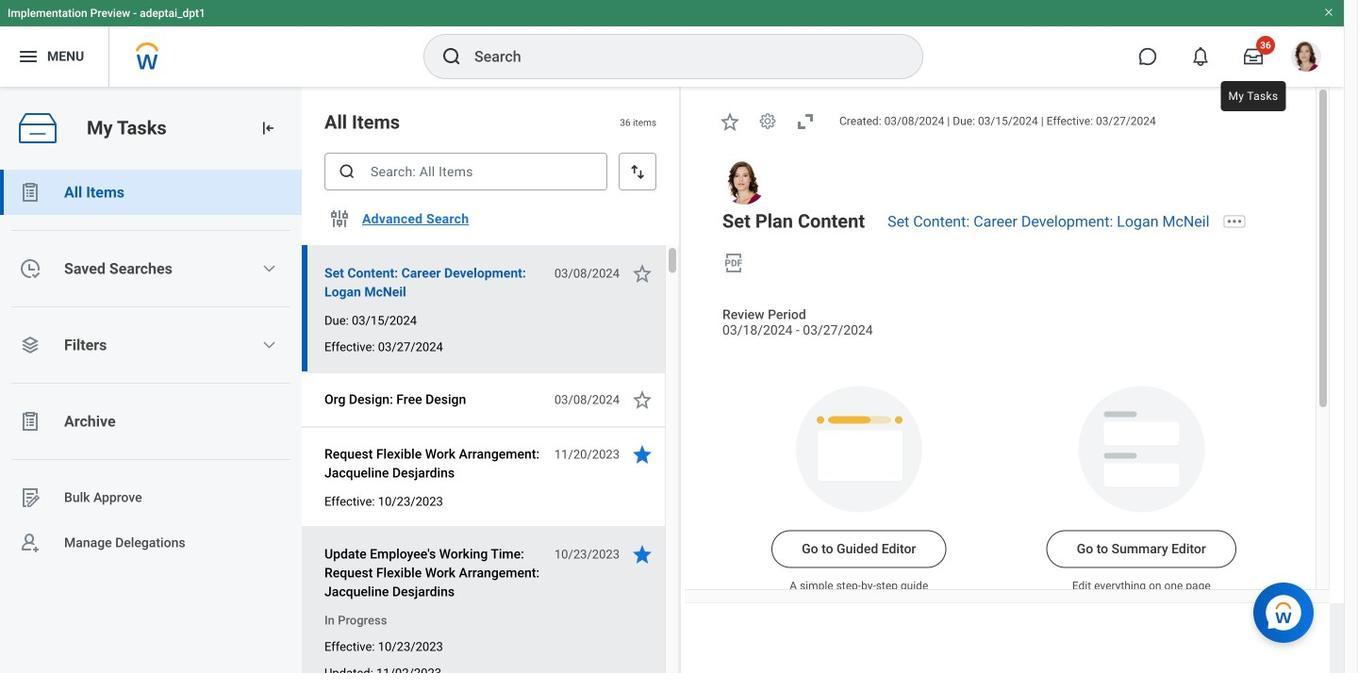Task type: vqa. For each thing, say whether or not it's contained in the screenshot.
user plus ICON
yes



Task type: describe. For each thing, give the bounding box(es) containing it.
clipboard image
[[19, 410, 42, 433]]

chevron down image
[[262, 261, 277, 276]]

sort image
[[628, 162, 647, 181]]

1 vertical spatial star image
[[631, 262, 654, 285]]

2 star image from the top
[[631, 443, 654, 466]]

1 star image from the top
[[631, 389, 654, 411]]

profile logan mcneil image
[[1292, 42, 1322, 76]]

justify image
[[17, 45, 40, 68]]

configure image
[[328, 208, 351, 230]]

clipboard image
[[19, 181, 42, 204]]

0 vertical spatial star image
[[719, 110, 742, 133]]

notifications large image
[[1192, 47, 1210, 66]]

close environment banner image
[[1324, 7, 1335, 18]]

transformation import image
[[258, 119, 277, 138]]



Task type: locate. For each thing, give the bounding box(es) containing it.
0 vertical spatial star image
[[631, 389, 654, 411]]

1 vertical spatial search image
[[338, 162, 357, 181]]

view printable version (pdf) image
[[723, 252, 745, 274]]

clock check image
[[19, 258, 42, 280]]

user plus image
[[19, 532, 42, 555]]

gear image
[[758, 112, 777, 131]]

item list element
[[302, 87, 681, 674]]

search image
[[441, 45, 463, 68], [338, 162, 357, 181]]

inbox large image
[[1244, 47, 1263, 66]]

Search Workday  search field
[[475, 36, 884, 77]]

1 horizontal spatial search image
[[441, 45, 463, 68]]

2 vertical spatial star image
[[631, 543, 654, 566]]

rename image
[[19, 487, 42, 509]]

banner
[[0, 0, 1344, 87]]

tooltip
[[1217, 77, 1290, 115]]

list
[[0, 170, 302, 566]]

0 vertical spatial search image
[[441, 45, 463, 68]]

employee's photo (logan mcneil) image
[[723, 161, 766, 205]]

fullscreen image
[[794, 110, 817, 133]]

0 horizontal spatial search image
[[338, 162, 357, 181]]

Search: All Items text field
[[325, 153, 608, 191]]

star image
[[631, 389, 654, 411], [631, 443, 654, 466]]

1 vertical spatial star image
[[631, 443, 654, 466]]

star image
[[719, 110, 742, 133], [631, 262, 654, 285], [631, 543, 654, 566]]



